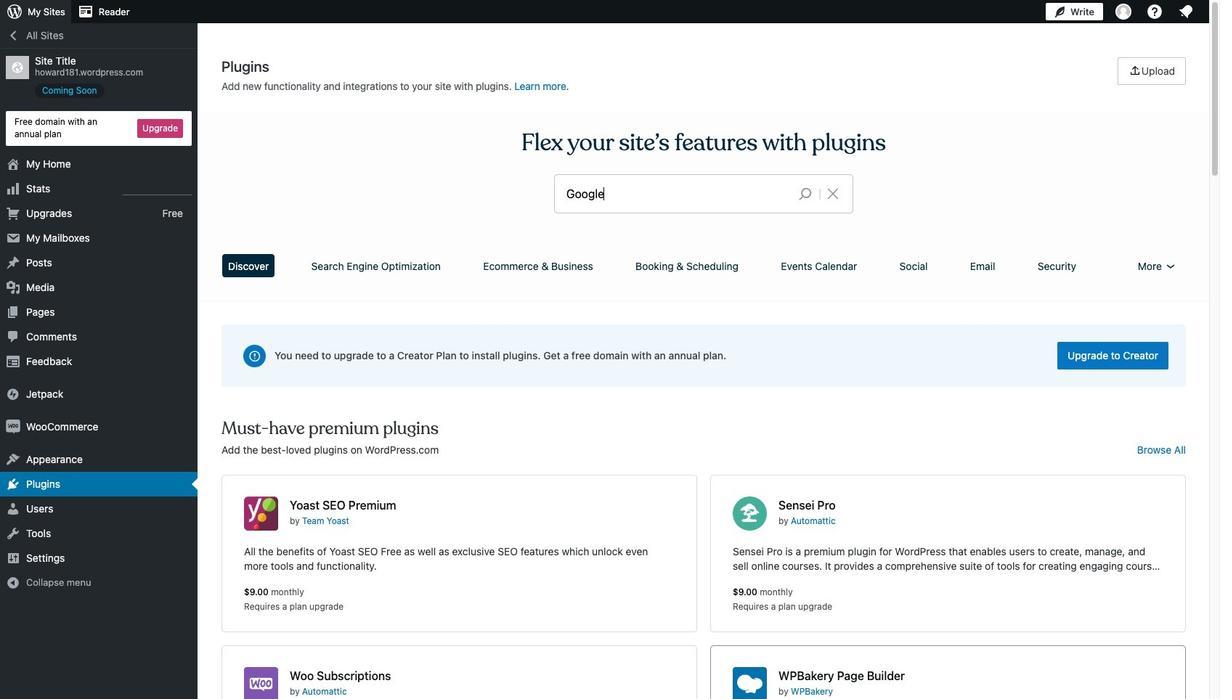 Task type: vqa. For each thing, say whether or not it's contained in the screenshot.
manage your notifications image
yes



Task type: describe. For each thing, give the bounding box(es) containing it.
help image
[[1147, 3, 1164, 20]]

highest hourly views 0 image
[[123, 186, 192, 195]]

Search search field
[[567, 175, 788, 213]]

1 img image from the top
[[6, 387, 20, 402]]

2 img image from the top
[[6, 420, 20, 434]]



Task type: locate. For each thing, give the bounding box(es) containing it.
0 vertical spatial img image
[[6, 387, 20, 402]]

img image
[[6, 387, 20, 402], [6, 420, 20, 434]]

None search field
[[555, 175, 853, 213]]

manage your notifications image
[[1178, 3, 1195, 20]]

plugin icon image
[[244, 497, 278, 531], [733, 497, 767, 531], [244, 668, 278, 700], [733, 668, 767, 700]]

open search image
[[788, 184, 824, 204]]

1 vertical spatial img image
[[6, 420, 20, 434]]

main content
[[217, 57, 1192, 700]]

my profile image
[[1116, 4, 1132, 20]]

close search image
[[815, 185, 852, 203]]



